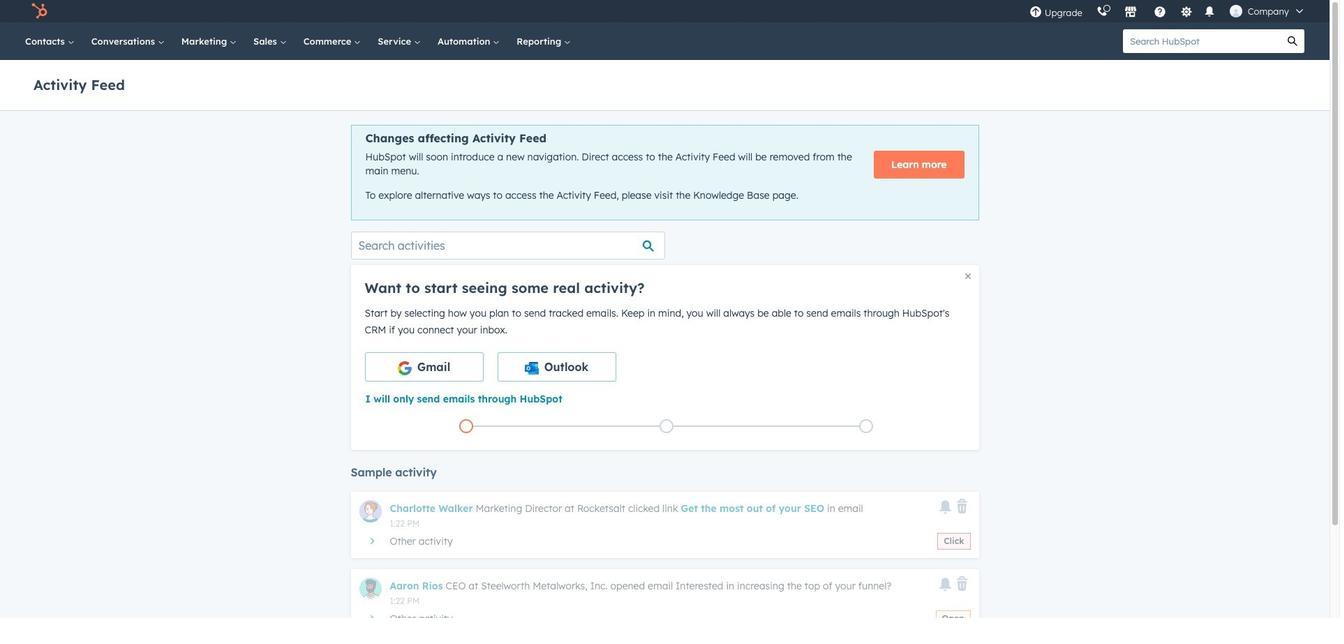 Task type: locate. For each thing, give the bounding box(es) containing it.
onboarding.steps.sendtrackedemailingmail.title image
[[663, 423, 670, 431]]

Search HubSpot search field
[[1123, 29, 1281, 53]]

None checkbox
[[497, 352, 616, 382]]

menu
[[1022, 0, 1313, 22]]

None checkbox
[[365, 352, 483, 382]]

list
[[366, 417, 966, 436]]

marketplaces image
[[1124, 6, 1137, 19]]



Task type: vqa. For each thing, say whether or not it's contained in the screenshot.
LIST
yes



Task type: describe. For each thing, give the bounding box(es) containing it.
onboarding.steps.finalstep.title image
[[863, 423, 870, 431]]

jacob simon image
[[1230, 5, 1242, 17]]

Search activities search field
[[351, 232, 665, 259]]

close image
[[965, 273, 970, 279]]



